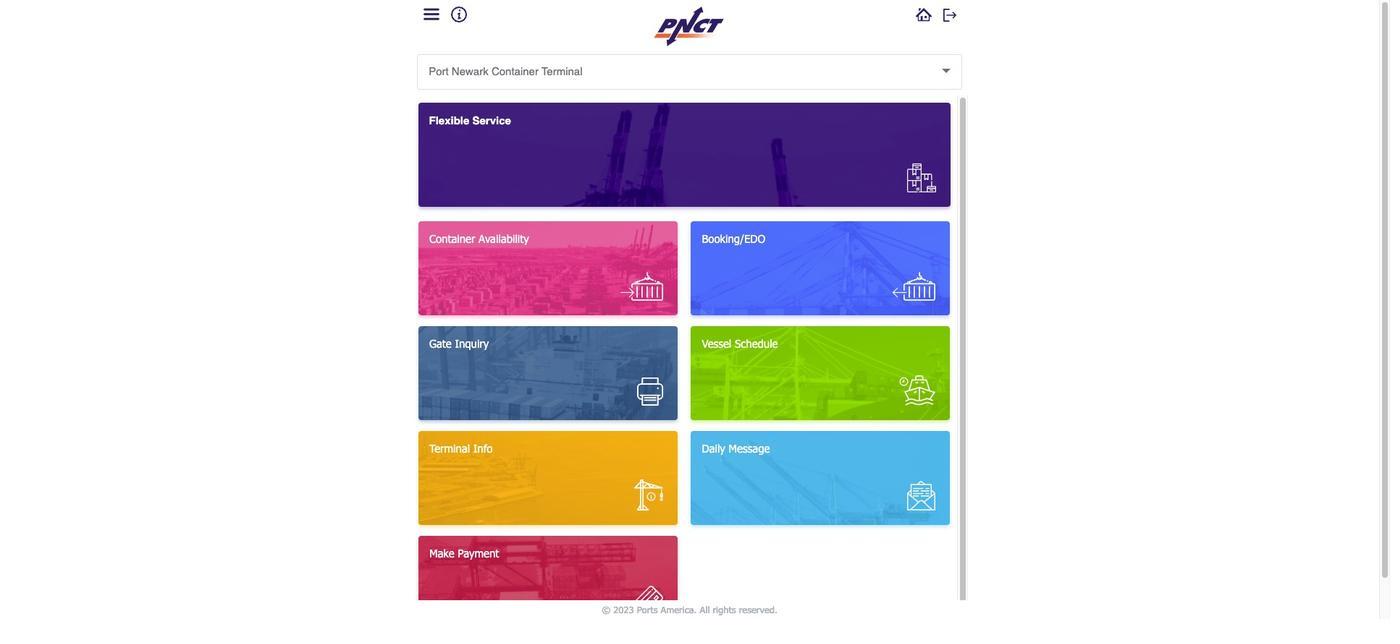 Task type: locate. For each thing, give the bounding box(es) containing it.
flexible
[[429, 115, 469, 127]]

0 horizontal spatial container
[[429, 233, 475, 246]]

all
[[700, 604, 710, 616]]

newark
[[452, 65, 489, 78]]

booking/edo
[[702, 233, 765, 246]]

0 horizontal spatial terminal
[[429, 443, 470, 456]]

terminal
[[542, 65, 582, 78], [429, 443, 470, 456]]

make payment
[[429, 548, 499, 561]]

container left 'availability'
[[429, 233, 475, 246]]

1 vertical spatial container
[[429, 233, 475, 246]]

availability
[[479, 233, 529, 246]]

make payment link
[[418, 537, 677, 620]]

terminal info
[[429, 443, 493, 456]]

vessel
[[702, 338, 731, 351]]

0 vertical spatial terminal
[[542, 65, 582, 78]]

0 vertical spatial container
[[492, 65, 539, 78]]

payment
[[458, 548, 499, 561]]

vessel schedule
[[702, 338, 778, 351]]

1 horizontal spatial terminal
[[542, 65, 582, 78]]

container inside banner
[[492, 65, 539, 78]]

container availability link
[[418, 222, 677, 316]]

container
[[492, 65, 539, 78], [429, 233, 475, 246]]

gate inquiry link
[[418, 327, 677, 421]]

© 2023 ports america. all rights reserved.
[[602, 604, 778, 616]]

port newark container terminal banner
[[412, 0, 968, 90]]

1 horizontal spatial container
[[492, 65, 539, 78]]

container right newark in the left top of the page
[[492, 65, 539, 78]]

terminal info link
[[418, 432, 677, 526]]

main content
[[412, 96, 957, 620]]

inquiry
[[455, 338, 489, 351]]



Task type: describe. For each thing, give the bounding box(es) containing it.
daily message
[[702, 443, 770, 456]]

port
[[429, 65, 449, 78]]

© 2023 ports america. all rights reserved. footer
[[407, 601, 972, 620]]

booking/edo link
[[691, 222, 950, 316]]

gate
[[429, 338, 452, 351]]

main content containing container availability
[[412, 96, 957, 620]]

reserved.
[[739, 604, 778, 616]]

rights
[[713, 604, 736, 616]]

flexible service
[[429, 115, 511, 127]]

message
[[729, 443, 770, 456]]

vessel schedule link
[[691, 327, 950, 421]]

daily
[[702, 443, 725, 456]]

©
[[602, 604, 611, 616]]

daily message link
[[691, 432, 950, 526]]

ports
[[637, 604, 658, 616]]

container availability
[[429, 233, 529, 246]]

terminal inside banner
[[542, 65, 582, 78]]

2023
[[613, 604, 634, 616]]

1 vertical spatial terminal
[[429, 443, 470, 456]]

service
[[472, 115, 511, 127]]

port newark container terminal
[[429, 65, 582, 78]]

gate inquiry
[[429, 338, 489, 351]]

port america logo image
[[653, 0, 726, 47]]

america.
[[661, 604, 697, 616]]

flexible service button
[[418, 103, 950, 207]]

schedule
[[735, 338, 778, 351]]

make
[[429, 548, 454, 561]]

info
[[473, 443, 493, 456]]



Task type: vqa. For each thing, say whether or not it's contained in the screenshot.
the Terminal inside Port Newark Container Terminal banner
yes



